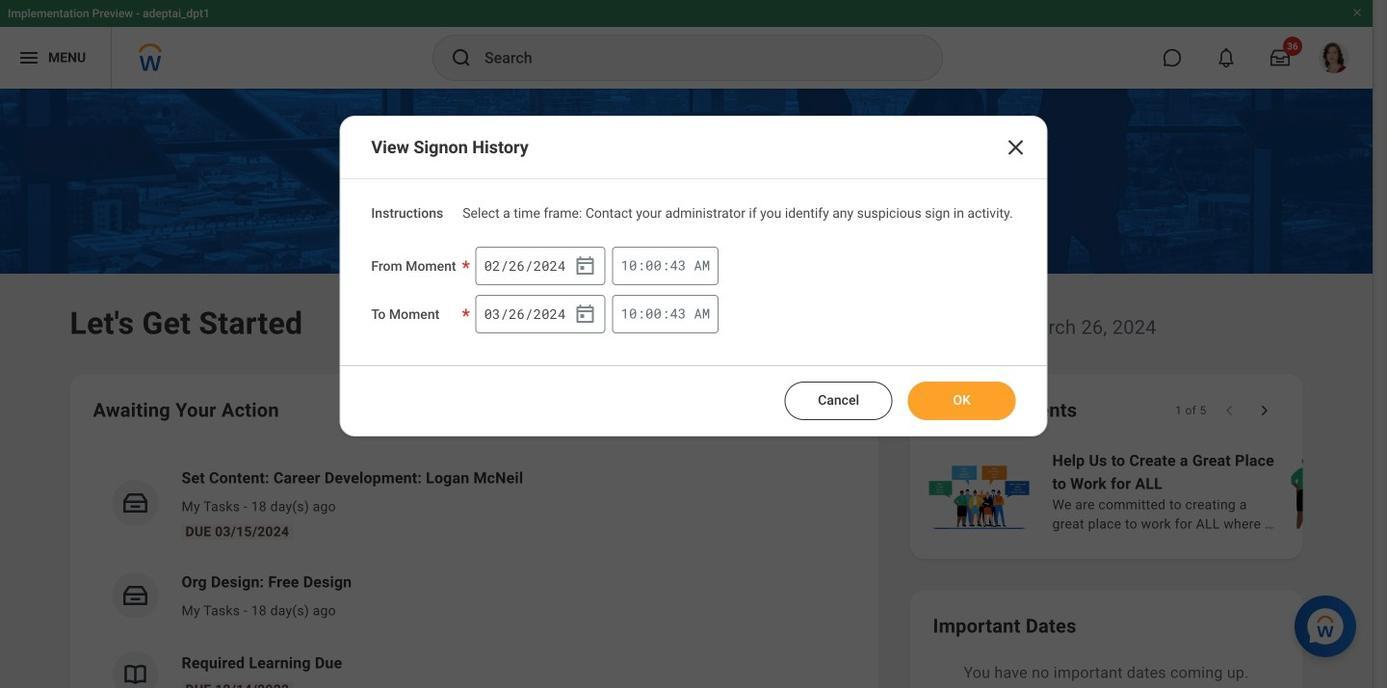 Task type: locate. For each thing, give the bounding box(es) containing it.
1 vertical spatial before or after midday spin button
[[694, 304, 710, 322]]

1 second spin button from the top
[[670, 257, 687, 274]]

before or after midday spin button
[[694, 256, 710, 274], [694, 304, 710, 322]]

0 vertical spatial minute spin button
[[646, 257, 662, 274]]

minute spin button
[[646, 257, 662, 274], [646, 305, 662, 322]]

calendar image
[[574, 254, 597, 277]]

hour spin button for minute spin button corresponding to before or after midday spin button related to calendar image
[[621, 305, 638, 322]]

group up calendar image
[[476, 247, 606, 285]]

1 vertical spatial second spin button
[[670, 305, 687, 322]]

0 vertical spatial hour spin button
[[621, 257, 638, 274]]

main content
[[0, 89, 1388, 688]]

1 minute spin button from the top
[[646, 257, 662, 274]]

second spin button right calendar icon
[[670, 257, 687, 274]]

before or after midday spin button for calendar image
[[694, 304, 710, 322]]

1 before or after midday spin button from the top
[[694, 256, 710, 274]]

1 vertical spatial hour spin button
[[621, 305, 638, 322]]

status
[[1176, 403, 1207, 418]]

2 second spin button from the top
[[670, 305, 687, 322]]

inbox image
[[121, 489, 150, 518], [121, 581, 150, 610]]

group for minute spin button corresponding to before or after midday spin button related to calendar image
[[476, 295, 606, 333]]

2 minute spin button from the top
[[646, 305, 662, 322]]

2 before or after midday spin button from the top
[[694, 304, 710, 322]]

0 vertical spatial inbox image
[[121, 489, 150, 518]]

profile logan mcneil element
[[1308, 37, 1362, 79]]

minute spin button for before or after midday spin button related to calendar image
[[646, 305, 662, 322]]

dialog
[[340, 116, 1048, 436]]

hour spin button right calendar icon
[[621, 257, 638, 274]]

close environment banner image
[[1352, 7, 1364, 18]]

minute spin button right calendar image
[[646, 305, 662, 322]]

2 hour spin button from the top
[[621, 305, 638, 322]]

0 vertical spatial group
[[476, 247, 606, 285]]

hour spin button for minute spin button related to before or after midday spin button related to calendar icon
[[621, 257, 638, 274]]

second spin button for before or after midday spin button related to calendar icon
[[670, 257, 687, 274]]

2 group from the top
[[476, 295, 606, 333]]

list
[[926, 447, 1388, 536], [93, 451, 856, 688]]

group
[[476, 247, 606, 285], [476, 295, 606, 333]]

banner
[[0, 0, 1373, 89]]

hour spin button
[[621, 257, 638, 274], [621, 305, 638, 322]]

second spin button right calendar image
[[670, 305, 687, 322]]

0 vertical spatial second spin button
[[670, 257, 687, 274]]

second spin button for before or after midday spin button related to calendar image
[[670, 305, 687, 322]]

group down calendar icon
[[476, 295, 606, 333]]

1 hour spin button from the top
[[621, 257, 638, 274]]

1 group from the top
[[476, 247, 606, 285]]

second spin button
[[670, 257, 687, 274], [670, 305, 687, 322]]

1 vertical spatial group
[[476, 295, 606, 333]]

1 vertical spatial minute spin button
[[646, 305, 662, 322]]

1 vertical spatial inbox image
[[121, 581, 150, 610]]

hour spin button right calendar image
[[621, 305, 638, 322]]

group for minute spin button related to before or after midday spin button related to calendar icon
[[476, 247, 606, 285]]

0 vertical spatial before or after midday spin button
[[694, 256, 710, 274]]

minute spin button right calendar icon
[[646, 257, 662, 274]]



Task type: vqa. For each thing, say whether or not it's contained in the screenshot.
the Profile Logan McNeil image
no



Task type: describe. For each thing, give the bounding box(es) containing it.
calendar image
[[574, 302, 597, 326]]

search image
[[450, 46, 473, 69]]

minute spin button for before or after midday spin button related to calendar icon
[[646, 257, 662, 274]]

chevron left small image
[[1221, 401, 1240, 420]]

notifications large image
[[1217, 48, 1237, 67]]

1 horizontal spatial list
[[926, 447, 1388, 536]]

1 inbox image from the top
[[121, 489, 150, 518]]

chevron right small image
[[1255, 401, 1275, 420]]

x image
[[1005, 136, 1028, 159]]

inbox large image
[[1271, 48, 1291, 67]]

before or after midday spin button for calendar icon
[[694, 256, 710, 274]]

0 horizontal spatial list
[[93, 451, 856, 688]]

book open image
[[121, 660, 150, 688]]

2 inbox image from the top
[[121, 581, 150, 610]]



